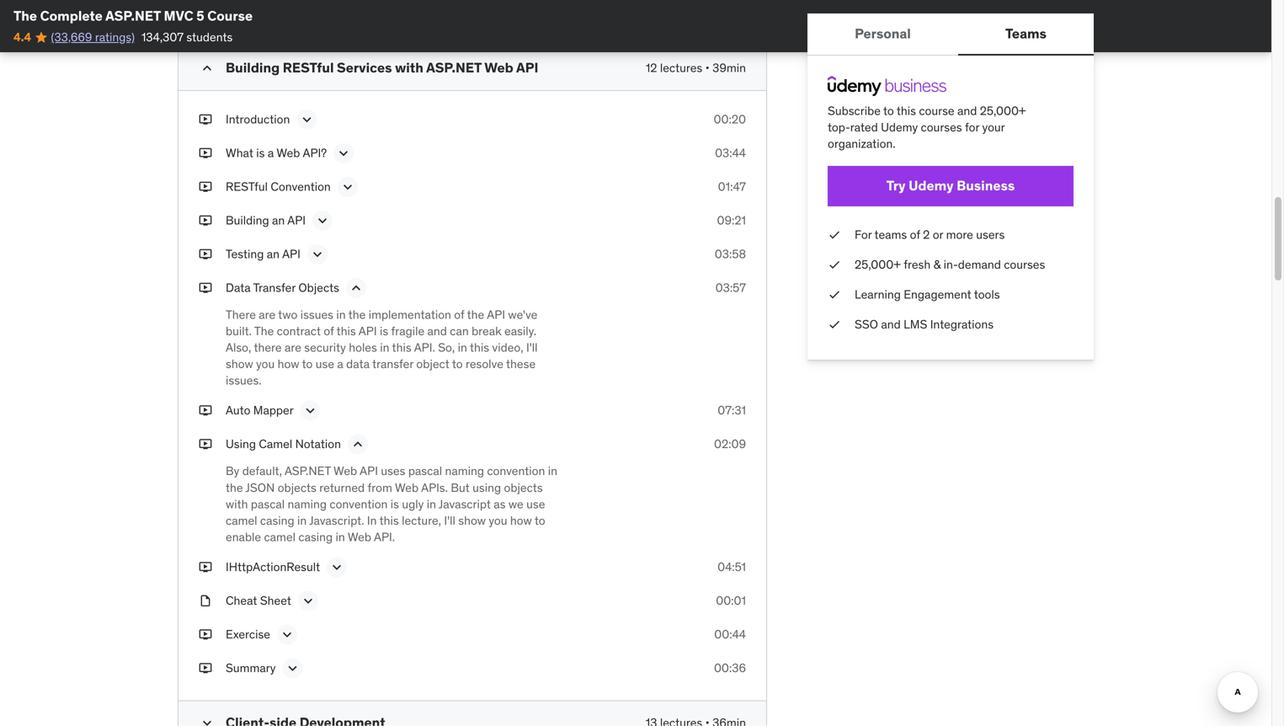 Task type: describe. For each thing, give the bounding box(es) containing it.
built.
[[226, 323, 252, 338]]

lectures
[[660, 60, 703, 75]]

fragile
[[391, 323, 425, 338]]

hide lecture description image
[[350, 436, 366, 453]]

data
[[226, 280, 251, 295]]

for teams of 2 or more users
[[855, 227, 1005, 242]]

courses inside subscribe to this course and 25,000+ top‑rated udemy courses for your organization.
[[921, 120, 962, 135]]

restful convention
[[226, 179, 331, 194]]

show lecture description image for cheat sheet
[[300, 593, 317, 610]]

1 vertical spatial courses
[[1004, 257, 1045, 272]]

exercise
[[226, 627, 270, 642]]

data
[[346, 356, 370, 371]]

your
[[982, 120, 1005, 135]]

building for building an api
[[226, 212, 269, 228]]

course
[[207, 7, 253, 24]]

course
[[919, 103, 955, 118]]

xsmall image for exercise
[[199, 626, 212, 643]]

0 vertical spatial a
[[268, 145, 274, 160]]

ihttpactionresult
[[226, 559, 320, 575]]

1 vertical spatial 25,000+
[[855, 257, 901, 272]]

tab list containing personal
[[808, 13, 1094, 56]]

fresh
[[904, 257, 931, 272]]

xsmall image for cheat sheet
[[199, 593, 212, 609]]

asp.net web
[[285, 463, 357, 479]]

testing an api
[[226, 246, 301, 261]]

12
[[646, 60, 657, 75]]

from
[[368, 480, 392, 495]]

1 vertical spatial casing
[[298, 529, 333, 545]]

09:21
[[717, 212, 746, 228]]

video,
[[492, 340, 524, 355]]

25,000+ inside subscribe to this course and 25,000+ top‑rated udemy courses for your organization.
[[980, 103, 1026, 118]]

(33,669 ratings)
[[51, 29, 135, 45]]

2 small image from the top
[[199, 60, 216, 76]]

break
[[472, 323, 502, 338]]

2
[[923, 227, 930, 242]]

xsmall image for testing an api
[[199, 246, 212, 262]]

auto mapper
[[226, 403, 294, 418]]

xsmall image for 03:57
[[199, 279, 212, 296]]

12 lectures • 39min
[[646, 60, 746, 75]]

0 horizontal spatial are
[[259, 307, 276, 322]]

xsmall image for auto mapper
[[199, 402, 212, 419]]

implementation
[[369, 307, 451, 322]]

try udemy business
[[887, 177, 1015, 194]]

by
[[226, 463, 239, 479]]

xsmall image for ihttpactionresult
[[199, 559, 212, 576]]

xsmall image for introduction
[[199, 111, 212, 127]]

and inside there are two issues in the implementation of the api we've built. the contract of this api is fragile and can break easily. also, there are security holes in this api. so, in this video, i'll show you how to use a data transfer object to resolve these issues.
[[427, 323, 447, 338]]

subscribe to this course and 25,000+ top‑rated udemy courses for your organization.
[[828, 103, 1026, 151]]

03:58
[[715, 246, 746, 261]]

04:51
[[718, 559, 746, 575]]

two
[[278, 307, 298, 322]]

camel
[[259, 436, 292, 452]]

javascript
[[439, 496, 491, 512]]

or
[[933, 227, 944, 242]]

xsmall image left sso
[[828, 316, 841, 333]]

api. inside the by default, asp.net web api uses pascal naming convention in the json objects returned from web apis. but using objects with pascal naming convention is ugly in javascript as we use camel casing in javascript. in this lecture, i'll show you how to enable camel casing in web api.
[[374, 529, 395, 545]]

ratings)
[[95, 29, 135, 45]]

1 vertical spatial asp.net
[[426, 59, 482, 76]]

0 horizontal spatial of
[[324, 323, 334, 338]]

objects
[[504, 480, 543, 495]]

for
[[855, 227, 872, 242]]

0 vertical spatial of
[[910, 227, 920, 242]]

but
[[451, 480, 470, 495]]

objects
[[298, 280, 339, 295]]

and inside subscribe to this course and 25,000+ top‑rated udemy courses for your organization.
[[958, 103, 977, 118]]

organization.
[[828, 136, 896, 151]]

engagement
[[904, 287, 972, 302]]

0 horizontal spatial convention
[[330, 496, 388, 512]]

sso and lms integrations
[[855, 317, 994, 332]]

use inside the by default, asp.net web api uses pascal naming convention in the json objects returned from web apis. but using objects with pascal naming convention is ugly in javascript as we use camel casing in javascript. in this lecture, i'll show you how to enable camel casing in web api.
[[526, 496, 545, 512]]

demand
[[958, 257, 1001, 272]]

4.4
[[13, 29, 31, 45]]

api?
[[303, 145, 327, 160]]

0 vertical spatial naming
[[445, 463, 484, 479]]

134,307
[[141, 29, 184, 45]]

by default, asp.net web api uses pascal naming convention in the json objects returned from web apis. but using objects with pascal naming convention is ugly in javascript as we use camel casing in javascript. in this lecture, i'll show you how to enable camel casing in web api.
[[226, 463, 558, 545]]

00:36
[[714, 660, 746, 676]]

to inside subscribe to this course and 25,000+ top‑rated udemy courses for your organization.
[[884, 103, 894, 118]]

0 horizontal spatial the
[[13, 7, 37, 24]]

xsmall image left restful convention
[[199, 178, 212, 195]]

show lecture description image for testing an api
[[309, 246, 326, 263]]

show inside the by default, asp.net web api uses pascal naming convention in the json objects returned from web apis. but using objects with pascal naming convention is ugly in javascript as we use camel casing in javascript. in this lecture, i'll show you how to enable camel casing in web api.
[[458, 513, 486, 528]]

try
[[887, 177, 906, 194]]

in-
[[944, 257, 958, 272]]

contract
[[277, 323, 321, 338]]

teams
[[875, 227, 907, 242]]

subscribe
[[828, 103, 881, 118]]

services
[[337, 59, 392, 76]]

00:01
[[716, 593, 746, 608]]

show lecture description image for building an api
[[314, 212, 331, 229]]

api. inside there are two issues in the implementation of the api we've built. the contract of this api is fragile and can break easily. also, there are security holes in this api. so, in this video, i'll show you how to use a data transfer object to resolve these issues.
[[414, 340, 435, 355]]

resolve
[[466, 356, 504, 371]]

1 horizontal spatial the
[[348, 307, 366, 322]]

object
[[416, 356, 450, 371]]

0 vertical spatial with
[[395, 59, 424, 76]]

there
[[254, 340, 282, 355]]

as
[[494, 496, 506, 512]]

1 horizontal spatial camel
[[264, 529, 296, 545]]

teams
[[1006, 25, 1047, 42]]

to down so,
[[452, 356, 463, 371]]

building an api
[[226, 212, 306, 228]]

•
[[705, 60, 710, 75]]

integrations
[[930, 317, 994, 332]]

show lecture description image for ihttpactionresult
[[329, 559, 345, 576]]

default,
[[242, 463, 282, 479]]

sso
[[855, 317, 878, 332]]

i'll inside the by default, asp.net web api uses pascal naming convention in the json objects returned from web apis. but using objects with pascal naming convention is ugly in javascript as we use camel casing in javascript. in this lecture, i'll show you how to enable camel casing in web api.
[[444, 513, 456, 528]]

the inside there are two issues in the implementation of the api we've built. the contract of this api is fragile and can break easily. also, there are security holes in this api. so, in this video, i'll show you how to use a data transfer object to resolve these issues.
[[254, 323, 274, 338]]

an for testing
[[267, 246, 280, 261]]

how
[[278, 356, 299, 371]]

07:31
[[718, 403, 746, 418]]

business
[[957, 177, 1015, 194]]

you how
[[489, 513, 532, 528]]

building for building restful services with asp.net web api
[[226, 59, 280, 76]]



Task type: locate. For each thing, give the bounding box(es) containing it.
camel up the enable
[[226, 513, 257, 528]]

notation
[[295, 436, 341, 452]]

a inside there are two issues in the implementation of the api we've built. the contract of this api is fragile and can break easily. also, there are security holes in this api. so, in this video, i'll show you how to use a data transfer object to resolve these issues.
[[337, 356, 343, 371]]

1 small image from the top
[[199, 15, 216, 32]]

sheet
[[260, 593, 291, 608]]

show lecture description image for auto mapper
[[302, 402, 319, 419]]

0 vertical spatial asp.net
[[105, 7, 161, 24]]

2 vertical spatial is
[[391, 496, 399, 512]]

introduction
[[226, 111, 290, 127]]

0 horizontal spatial is
[[256, 145, 265, 160]]

0 horizontal spatial show
[[226, 356, 253, 371]]

show lecture description image right convention
[[339, 178, 356, 195]]

xsmall image left 'exercise'
[[199, 626, 212, 643]]

api. up object
[[414, 340, 435, 355]]

1 vertical spatial pascal
[[251, 496, 285, 512]]

1 vertical spatial convention
[[330, 496, 388, 512]]

courses
[[921, 120, 962, 135], [1004, 257, 1045, 272]]

1 horizontal spatial pascal
[[408, 463, 442, 479]]

3 small image from the top
[[199, 715, 216, 726]]

restful left "services"
[[283, 59, 334, 76]]

with right "services"
[[395, 59, 424, 76]]

xsmall image for summary
[[199, 660, 212, 677]]

api. down the javascript. in
[[374, 529, 395, 545]]

building up testing
[[226, 212, 269, 228]]

we
[[509, 496, 524, 512]]

xsmall image left building an api
[[199, 212, 212, 229]]

and right sso
[[881, 317, 901, 332]]

cheat
[[226, 593, 257, 608]]

show inside there are two issues in the implementation of the api we've built. the contract of this api is fragile and can break easily. also, there are security holes in this api. so, in this video, i'll show you how to use a data transfer object to resolve these issues.
[[226, 356, 253, 371]]

show lecture description image for exercise
[[279, 626, 296, 643]]

with
[[395, 59, 424, 76], [226, 496, 248, 512]]

naming
[[445, 463, 484, 479], [288, 496, 327, 512]]

camel up ihttpactionresult at the bottom left of the page
[[264, 529, 296, 545]]

1 vertical spatial api.
[[374, 529, 395, 545]]

convention
[[271, 179, 331, 194]]

summary
[[226, 660, 276, 676]]

is inside there are two issues in the implementation of the api we've built. the contract of this api is fragile and can break easily. also, there are security holes in this api. so, in this video, i'll show you how to use a data transfer object to resolve these issues.
[[380, 323, 388, 338]]

show lecture description image up objects
[[309, 246, 326, 263]]

xsmall image left what
[[199, 145, 212, 161]]

0 vertical spatial convention
[[487, 463, 545, 479]]

2 horizontal spatial and
[[958, 103, 977, 118]]

udemy up the organization.
[[881, 120, 918, 135]]

25,000+ fresh & in-demand courses
[[855, 257, 1045, 272]]

0 horizontal spatial camel
[[226, 513, 257, 528]]

1 vertical spatial show
[[458, 513, 486, 528]]

api.
[[414, 340, 435, 355], [374, 529, 395, 545]]

show lecture description image for summary
[[284, 660, 301, 677]]

the inside the by default, asp.net web api uses pascal naming convention in the json objects returned from web apis. but using objects with pascal naming convention is ugly in javascript as we use camel casing in javascript. in this lecture, i'll show you how to enable camel casing in web api.
[[226, 480, 243, 495]]

1 vertical spatial naming
[[288, 496, 327, 512]]

1 horizontal spatial and
[[881, 317, 901, 332]]

xsmall image for 02:09
[[199, 436, 212, 453]]

can
[[450, 323, 469, 338]]

tab list
[[808, 13, 1094, 56]]

2 horizontal spatial is
[[391, 496, 399, 512]]

building restful services with asp.net web api
[[226, 59, 539, 76]]

learning engagement tools
[[855, 287, 1000, 302]]

(33,669
[[51, 29, 92, 45]]

using
[[226, 436, 256, 452]]

xsmall image left for on the top of the page
[[828, 226, 841, 243]]

naming down json objects
[[288, 496, 327, 512]]

an down restful convention
[[272, 212, 285, 228]]

of up security
[[324, 323, 334, 338]]

0 vertical spatial small image
[[199, 15, 216, 32]]

1 horizontal spatial with
[[395, 59, 424, 76]]

is left ugly
[[391, 496, 399, 512]]

personal
[[855, 25, 911, 42]]

users
[[976, 227, 1005, 242]]

is inside the by default, asp.net web api uses pascal naming convention in the json objects returned from web apis. but using objects with pascal naming convention is ugly in javascript as we use camel casing in javascript. in this lecture, i'll show you how to enable camel casing in web api.
[[391, 496, 399, 512]]

data transfer objects
[[226, 280, 339, 295]]

is right what
[[256, 145, 265, 160]]

xsmall image left cheat
[[199, 593, 212, 609]]

of up can
[[454, 307, 464, 322]]

this inside the by default, asp.net web api uses pascal naming convention in the json objects returned from web apis. but using objects with pascal naming convention is ugly in javascript as we use camel casing in javascript. in this lecture, i'll show you how to enable camel casing in web api.
[[380, 513, 399, 528]]

show lecture description image for restful convention
[[339, 178, 356, 195]]

the up 4.4
[[13, 7, 37, 24]]

show lecture description image right sheet
[[300, 593, 317, 610]]

1 horizontal spatial a
[[337, 356, 343, 371]]

0 vertical spatial the
[[13, 7, 37, 24]]

1 vertical spatial is
[[380, 323, 388, 338]]

so,
[[438, 340, 455, 355]]

1 vertical spatial udemy
[[909, 177, 954, 194]]

1 vertical spatial small image
[[199, 60, 216, 76]]

01:47
[[718, 179, 746, 194]]

this inside subscribe to this course and 25,000+ top‑rated udemy courses for your organization.
[[897, 103, 916, 118]]

use
[[316, 356, 334, 371], [526, 496, 545, 512]]

0 horizontal spatial 25,000+
[[855, 257, 901, 272]]

1 vertical spatial are
[[285, 340, 301, 355]]

0 vertical spatial is
[[256, 145, 265, 160]]

casing
[[260, 513, 295, 528], [298, 529, 333, 545]]

0 vertical spatial building
[[226, 59, 280, 76]]

0 vertical spatial restful
[[283, 59, 334, 76]]

to inside the by default, asp.net web api uses pascal naming convention in the json objects returned from web apis. but using objects with pascal naming convention is ugly in javascript as we use camel casing in javascript. in this lecture, i'll show you how to enable camel casing in web api.
[[535, 513, 545, 528]]

show lecture description image right summary
[[284, 660, 301, 677]]

0 vertical spatial pascal
[[408, 463, 442, 479]]

json objects
[[246, 480, 317, 495]]

of
[[910, 227, 920, 242], [454, 307, 464, 322], [324, 323, 334, 338]]

teams button
[[958, 13, 1094, 54]]

show lecture description image right api?
[[335, 145, 352, 162]]

xsmall image left learning
[[828, 286, 841, 303]]

0 horizontal spatial pascal
[[251, 496, 285, 512]]

1 horizontal spatial is
[[380, 323, 388, 338]]

1 vertical spatial i'll
[[444, 513, 456, 528]]

restful
[[283, 59, 334, 76], [226, 179, 268, 194]]

pascal up 'apis.'
[[408, 463, 442, 479]]

the for the
[[467, 307, 484, 322]]

hide lecture description image
[[348, 279, 365, 296]]

the
[[348, 307, 366, 322], [467, 307, 484, 322], [226, 480, 243, 495]]

the up there
[[254, 323, 274, 338]]

learning
[[855, 287, 901, 302]]

to right how
[[302, 356, 313, 371]]

show lecture description image down sheet
[[279, 626, 296, 643]]

the down hide lecture description icon
[[348, 307, 366, 322]]

0 horizontal spatial a
[[268, 145, 274, 160]]

using
[[473, 480, 501, 495]]

0 vertical spatial an
[[272, 212, 285, 228]]

5
[[196, 7, 204, 24]]

i'll down javascript at bottom
[[444, 513, 456, 528]]

1 horizontal spatial the
[[254, 323, 274, 338]]

1 horizontal spatial naming
[[445, 463, 484, 479]]

1 horizontal spatial of
[[454, 307, 464, 322]]

25,000+ up learning
[[855, 257, 901, 272]]

2 vertical spatial small image
[[199, 715, 216, 726]]

pascal down json objects
[[251, 496, 285, 512]]

0 horizontal spatial use
[[316, 356, 334, 371]]

i'll up these
[[526, 340, 538, 355]]

39min
[[713, 60, 746, 75]]

and up so,
[[427, 323, 447, 338]]

with down by
[[226, 496, 248, 512]]

the up break at the top
[[467, 307, 484, 322]]

1 vertical spatial camel
[[264, 529, 296, 545]]

1 horizontal spatial api.
[[414, 340, 435, 355]]

there
[[226, 307, 256, 322]]

2 horizontal spatial the
[[467, 307, 484, 322]]

using camel notation
[[226, 436, 341, 452]]

auto
[[226, 403, 251, 418]]

these
[[506, 356, 536, 371]]

what
[[226, 145, 253, 160]]

0 vertical spatial api.
[[414, 340, 435, 355]]

is left fragile
[[380, 323, 388, 338]]

0 horizontal spatial courses
[[921, 120, 962, 135]]

convention up objects
[[487, 463, 545, 479]]

1 vertical spatial of
[[454, 307, 464, 322]]

show lecture description image up api?
[[298, 111, 315, 128]]

to
[[884, 103, 894, 118], [302, 356, 313, 371], [452, 356, 463, 371], [535, 513, 545, 528]]

xsmall image
[[199, 111, 212, 127], [828, 226, 841, 243], [199, 246, 212, 262], [828, 256, 841, 273], [828, 316, 841, 333], [199, 402, 212, 419], [199, 559, 212, 576], [199, 593, 212, 609], [199, 626, 212, 643], [199, 660, 212, 677]]

00:20
[[714, 111, 746, 127]]

0 horizontal spatial asp.net
[[105, 7, 161, 24]]

api uses
[[360, 463, 406, 479]]

2 vertical spatial of
[[324, 323, 334, 338]]

1 vertical spatial restful
[[226, 179, 268, 194]]

xsmall image left summary
[[199, 660, 212, 677]]

1 horizontal spatial casing
[[298, 529, 333, 545]]

show lecture description image for introduction
[[298, 111, 315, 128]]

show lecture description image
[[298, 111, 315, 128], [302, 402, 319, 419], [329, 559, 345, 576], [300, 593, 317, 610]]

xsmall image left data
[[199, 279, 212, 296]]

use right we
[[526, 496, 545, 512]]

there are two issues in the implementation of the api we've built. the contract of this api is fragile and can break easily. also, there are security holes in this api. so, in this video, i'll show you how to use a data transfer object to resolve these issues.
[[226, 307, 538, 388]]

are left two
[[259, 307, 276, 322]]

this up holes
[[337, 323, 356, 338]]

1 vertical spatial building
[[226, 212, 269, 228]]

i'll
[[526, 340, 538, 355], [444, 513, 456, 528]]

issues
[[300, 307, 334, 322]]

1 horizontal spatial 25,000+
[[980, 103, 1026, 118]]

1 horizontal spatial i'll
[[526, 340, 538, 355]]

0 vertical spatial 25,000+
[[980, 103, 1026, 118]]

25,000+ up your
[[980, 103, 1026, 118]]

1 vertical spatial a
[[337, 356, 343, 371]]

1 building from the top
[[226, 59, 280, 76]]

the for naming
[[226, 480, 243, 495]]

with inside the by default, asp.net web api uses pascal naming convention in the json objects returned from web apis. but using objects with pascal naming convention is ugly in javascript as we use camel casing in javascript. in this lecture, i'll show you how to enable camel casing in web api.
[[226, 496, 248, 512]]

xsmall image left ihttpactionresult at the bottom left of the page
[[199, 559, 212, 576]]

show lecture description image for what is a web api?
[[335, 145, 352, 162]]

0 vertical spatial casing
[[260, 513, 295, 528]]

small image
[[199, 15, 216, 32], [199, 60, 216, 76], [199, 715, 216, 726]]

1 vertical spatial the
[[254, 323, 274, 338]]

2 building from the top
[[226, 212, 269, 228]]

0 horizontal spatial and
[[427, 323, 447, 338]]

to down udemy business image
[[884, 103, 894, 118]]

use down security
[[316, 356, 334, 371]]

0 horizontal spatial casing
[[260, 513, 295, 528]]

this up resolve
[[470, 340, 489, 355]]

transfer
[[372, 356, 414, 371]]

more
[[946, 227, 974, 242]]

0 horizontal spatial the
[[226, 480, 243, 495]]

courses right demand at the top right of page
[[1004, 257, 1045, 272]]

issues.
[[226, 373, 262, 388]]

easily.
[[505, 323, 537, 338]]

an right testing
[[267, 246, 280, 261]]

show lecture description image down convention
[[314, 212, 331, 229]]

0 vertical spatial udemy
[[881, 120, 918, 135]]

show down also,
[[226, 356, 253, 371]]

restful down what
[[226, 179, 268, 194]]

2 horizontal spatial of
[[910, 227, 920, 242]]

xsmall image for 03:44
[[199, 145, 212, 161]]

0 vertical spatial camel
[[226, 513, 257, 528]]

you
[[256, 356, 275, 371]]

also,
[[226, 340, 251, 355]]

xsmall image left the introduction
[[199, 111, 212, 127]]

show down javascript at bottom
[[458, 513, 486, 528]]

courses down course
[[921, 120, 962, 135]]

udemy business image
[[828, 76, 947, 96]]

personal button
[[808, 13, 958, 54]]

in
[[336, 307, 346, 322], [380, 340, 389, 355], [458, 340, 467, 355], [548, 463, 558, 479], [427, 496, 436, 512], [297, 513, 307, 528], [336, 529, 345, 545]]

1 horizontal spatial show
[[458, 513, 486, 528]]

1 horizontal spatial convention
[[487, 463, 545, 479]]

what is a web api?
[[226, 145, 327, 160]]

try udemy business link
[[828, 166, 1074, 206]]

1 horizontal spatial restful
[[283, 59, 334, 76]]

03:57
[[716, 280, 746, 295]]

25,000+
[[980, 103, 1026, 118], [855, 257, 901, 272]]

casing down the javascript. in
[[298, 529, 333, 545]]

0 horizontal spatial with
[[226, 496, 248, 512]]

and up for
[[958, 103, 977, 118]]

udemy right try
[[909, 177, 954, 194]]

xsmall image left using at the bottom of the page
[[199, 436, 212, 453]]

1 vertical spatial with
[[226, 496, 248, 512]]

134,307 students
[[141, 29, 233, 45]]

this left course
[[897, 103, 916, 118]]

building up the introduction
[[226, 59, 280, 76]]

a left data
[[337, 356, 343, 371]]

and
[[958, 103, 977, 118], [881, 317, 901, 332], [427, 323, 447, 338]]

convention up the javascript. in
[[330, 496, 388, 512]]

this left lecture,
[[380, 513, 399, 528]]

1 horizontal spatial courses
[[1004, 257, 1045, 272]]

0 vertical spatial are
[[259, 307, 276, 322]]

xsmall image left fresh
[[828, 256, 841, 273]]

1 horizontal spatial asp.net
[[426, 59, 482, 76]]

show lecture description image down the javascript. in
[[329, 559, 345, 576]]

building
[[226, 59, 280, 76], [226, 212, 269, 228]]

1 vertical spatial use
[[526, 496, 545, 512]]

0 horizontal spatial i'll
[[444, 513, 456, 528]]

are
[[259, 307, 276, 322], [285, 340, 301, 355]]

1 horizontal spatial use
[[526, 496, 545, 512]]

api
[[516, 59, 539, 76], [287, 212, 306, 228], [282, 246, 301, 261], [487, 307, 505, 322], [359, 323, 377, 338]]

javascript. in
[[309, 513, 377, 528]]

0 horizontal spatial naming
[[288, 496, 327, 512]]

to right you how
[[535, 513, 545, 528]]

0 horizontal spatial restful
[[226, 179, 268, 194]]

xsmall image left testing
[[199, 246, 212, 262]]

the down by
[[226, 480, 243, 495]]

0 vertical spatial show
[[226, 356, 253, 371]]

0 vertical spatial i'll
[[526, 340, 538, 355]]

xsmall image
[[199, 145, 212, 161], [199, 178, 212, 195], [199, 212, 212, 229], [199, 279, 212, 296], [828, 286, 841, 303], [199, 436, 212, 453]]

are up how
[[285, 340, 301, 355]]

the
[[13, 7, 37, 24], [254, 323, 274, 338]]

naming up but
[[445, 463, 484, 479]]

0 vertical spatial courses
[[921, 120, 962, 135]]

1 vertical spatial an
[[267, 246, 280, 261]]

ugly
[[402, 496, 424, 512]]

a right what
[[268, 145, 274, 160]]

enable
[[226, 529, 261, 545]]

show lecture description image up notation
[[302, 402, 319, 419]]

use inside there are two issues in the implementation of the api we've built. the contract of this api is fragile and can break easily. also, there are security holes in this api. so, in this video, i'll show you how to use a data transfer object to resolve these issues.
[[316, 356, 334, 371]]

holes
[[349, 340, 377, 355]]

udemy inside subscribe to this course and 25,000+ top‑rated udemy courses for your organization.
[[881, 120, 918, 135]]

1 horizontal spatial are
[[285, 340, 301, 355]]

0 horizontal spatial api.
[[374, 529, 395, 545]]

xsmall image for 09:21
[[199, 212, 212, 229]]

of left 2 on the top
[[910, 227, 920, 242]]

show lecture description image
[[335, 145, 352, 162], [339, 178, 356, 195], [314, 212, 331, 229], [309, 246, 326, 263], [279, 626, 296, 643], [284, 660, 301, 677]]

i'll inside there are two issues in the implementation of the api we've built. the contract of this api is fragile and can break easily. also, there are security holes in this api. so, in this video, i'll show you how to use a data transfer object to resolve these issues.
[[526, 340, 538, 355]]

mapper
[[253, 403, 294, 418]]

this down fragile
[[392, 340, 412, 355]]

complete
[[40, 7, 103, 24]]

casing down json objects
[[260, 513, 295, 528]]

the complete asp.net mvc 5 course
[[13, 7, 253, 24]]

udemy inside "link"
[[909, 177, 954, 194]]

for
[[965, 120, 980, 135]]

0 vertical spatial use
[[316, 356, 334, 371]]

xsmall image left auto
[[199, 402, 212, 419]]

an for building
[[272, 212, 285, 228]]

top‑rated
[[828, 120, 878, 135]]



Task type: vqa. For each thing, say whether or not it's contained in the screenshot.


